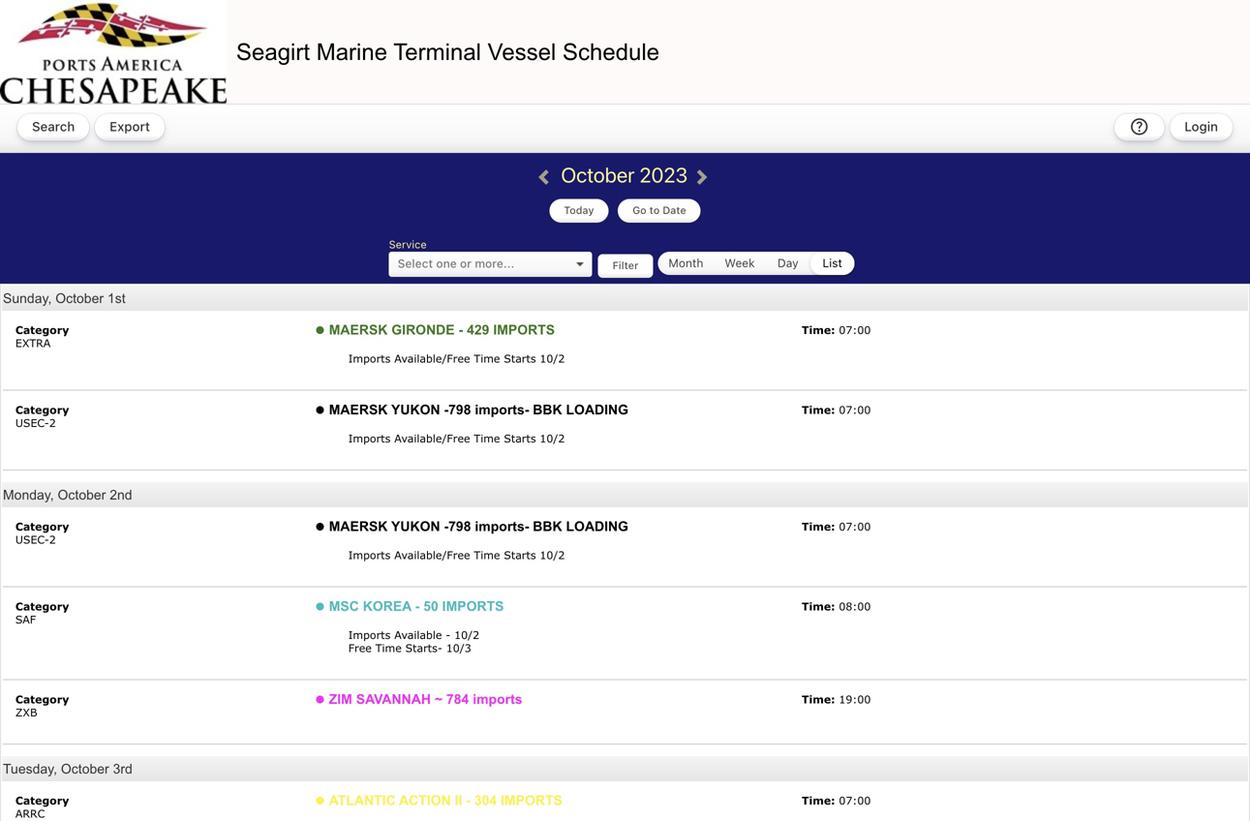 Task type: vqa. For each thing, say whether or not it's contained in the screenshot.
Help
yes



Task type: describe. For each thing, give the bounding box(es) containing it.
imports for maersk gironde - 429 imports
[[493, 322, 555, 337]]

today link
[[549, 199, 609, 223]]

help link
[[1115, 114, 1164, 141]]

zim
[[329, 692, 352, 707]]

imports available/free time starts 10/2 for first "maersk yukon -798 imports- bbk loading" link
[[348, 432, 565, 445]]

export
[[110, 119, 150, 134]]

304
[[474, 793, 497, 808]]

starts for maersk gironde - 429 imports link
[[504, 352, 536, 365]]

october for 2nd
[[58, 487, 106, 502]]

3 07:00 from the top
[[839, 520, 871, 533]]

- for second "maersk yukon -798 imports- bbk loading" link from the top
[[444, 519, 449, 534]]

seagirt marine terminal vessel schedule
[[236, 39, 660, 65]]

2 vertical spatial imports
[[501, 793, 562, 808]]

starts for first "maersk yukon -798 imports- bbk loading" link
[[504, 432, 536, 445]]

category arrc
[[15, 794, 69, 820]]

search
[[32, 119, 75, 134]]

list
[[823, 256, 842, 270]]

savannah
[[356, 692, 431, 707]]

time: for first "maersk yukon -798 imports- bbk loading" link
[[802, 403, 835, 416]]

imports available/free time starts 10/2 for second "maersk yukon -798 imports- bbk loading" link from the top
[[348, 549, 565, 562]]

1 07:00 from the top
[[839, 323, 871, 337]]

day link
[[768, 252, 808, 274]]

1 yukon from the top
[[391, 402, 440, 417]]

time inside imports available - 10/2 free time starts- 10/3
[[375, 642, 402, 655]]

10/2 for first "maersk yukon -798 imports- bbk loading" link
[[540, 432, 565, 445]]

atlantic
[[329, 793, 396, 808]]

bbk for first "maersk yukon -798 imports- bbk loading" link
[[533, 402, 562, 417]]

imports- for first "maersk yukon -798 imports- bbk loading" link
[[475, 402, 529, 417]]

filter
[[613, 259, 639, 271]]

maersk for second "maersk yukon -798 imports- bbk loading" link from the top
[[329, 519, 388, 534]]

4 category from the top
[[15, 600, 69, 613]]

bbk for second "maersk yukon -798 imports- bbk loading" link from the top
[[533, 519, 562, 534]]

1 available/free from the top
[[394, 352, 470, 365]]

list link
[[813, 252, 852, 274]]

- for maersk gironde - 429 imports link
[[459, 322, 463, 337]]

tuesday,
[[3, 761, 57, 776]]

2 07:00 from the top
[[839, 403, 871, 416]]

1 maersk yukon -798 imports- bbk loading link from the top
[[329, 402, 629, 417]]

- right ii
[[466, 793, 471, 808]]

category extra
[[15, 323, 69, 350]]

login
[[1185, 119, 1218, 134]]

msc korea - 50 imports
[[329, 599, 504, 614]]

5 category from the top
[[15, 693, 69, 706]]

october for 3rd
[[61, 761, 109, 776]]

1st
[[107, 291, 125, 306]]

429
[[467, 322, 489, 337]]

today
[[564, 204, 594, 216]]

10/2 inside imports available - 10/2 free time starts- 10/3
[[454, 628, 480, 642]]

imports inside imports available - 10/2 free time starts- 10/3
[[348, 628, 391, 642]]

time: for zim savannah ~ 784 imports link
[[802, 693, 835, 706]]

798 for first "maersk yukon -798 imports- bbk loading" link
[[449, 402, 471, 417]]

time: 08:00
[[802, 600, 871, 613]]

triangle 1 s image
[[572, 257, 587, 272]]

time: for second "maersk yukon -798 imports- bbk loading" link from the top
[[802, 520, 835, 533]]

select
[[398, 257, 433, 270]]

~
[[435, 692, 443, 707]]

available
[[394, 628, 442, 642]]

korea
[[363, 599, 411, 614]]

zim savannah ~ 784 imports
[[329, 692, 522, 707]]

2 yukon from the top
[[391, 519, 440, 534]]

3 category from the top
[[15, 520, 69, 533]]

terminal
[[393, 39, 481, 65]]

1 category usec-2 from the top
[[15, 403, 69, 429]]

monday, october 2nd
[[3, 487, 132, 502]]

zxb
[[15, 706, 37, 719]]

seagirt
[[236, 39, 310, 65]]

msc
[[329, 599, 359, 614]]

date
[[663, 204, 686, 216]]

maersk gironde - 429 imports
[[329, 322, 555, 337]]

schedule
[[563, 39, 660, 65]]

time: 07:00 for atlantic action ii - 304 imports 'link'
[[802, 794, 871, 807]]

month
[[669, 256, 703, 270]]

time: 19:00
[[802, 693, 871, 706]]

time: 07:00 for maersk gironde - 429 imports link
[[802, 323, 871, 337]]

1 maersk yukon -798 imports- bbk loading from the top
[[329, 402, 629, 417]]

extra
[[15, 337, 51, 350]]

imports available/free time starts 10/2 for maersk gironde - 429 imports link
[[348, 352, 569, 365]]

4 07:00 from the top
[[839, 794, 871, 807]]

time: for atlantic action ii - 304 imports 'link'
[[802, 794, 835, 807]]

2nd
[[110, 487, 132, 502]]

maersk gironde - 429 imports link
[[329, 322, 555, 337]]

saf
[[15, 613, 36, 626]]

week
[[725, 256, 755, 270]]

more...
[[475, 257, 514, 270]]

10/3
[[446, 642, 471, 655]]



Task type: locate. For each thing, give the bounding box(es) containing it.
ii
[[455, 793, 462, 808]]

imports available - 10/2 free time starts- 10/3
[[348, 628, 480, 655]]

maersk yukon -798 imports- bbk loading link
[[329, 402, 629, 417], [329, 519, 629, 534]]

time: for maersk gironde - 429 imports link
[[802, 323, 835, 337]]

1 bbk from the top
[[533, 402, 562, 417]]

maersk yukon -798 imports- bbk loading up 50
[[329, 519, 629, 534]]

sunday, october 1st
[[3, 291, 125, 306]]

6 time: from the top
[[802, 794, 835, 807]]

07:00
[[839, 323, 871, 337], [839, 403, 871, 416], [839, 520, 871, 533], [839, 794, 871, 807]]

2 798 from the top
[[449, 519, 471, 534]]

imports
[[493, 322, 555, 337], [442, 599, 504, 614], [501, 793, 562, 808]]

time
[[474, 352, 500, 365], [474, 432, 500, 445], [474, 549, 500, 562], [375, 642, 402, 655]]

1 vertical spatial 798
[[449, 519, 471, 534]]

4 imports from the top
[[348, 628, 391, 642]]

1 starts from the top
[[504, 352, 536, 365]]

2 maersk yukon -798 imports- bbk loading from the top
[[329, 519, 629, 534]]

1 vertical spatial imports-
[[475, 519, 529, 534]]

0 vertical spatial category usec-2
[[15, 403, 69, 429]]

1 vertical spatial imports
[[442, 599, 504, 614]]

imports right 429
[[493, 322, 555, 337]]

starts
[[504, 352, 536, 365], [504, 432, 536, 445], [504, 549, 536, 562]]

yukon up msc korea - 50 imports link
[[391, 519, 440, 534]]

2 imports available/free time starts 10/2 from the top
[[348, 432, 565, 445]]

- for first "maersk yukon -798 imports- bbk loading" link
[[444, 402, 449, 417]]

0 vertical spatial imports
[[493, 322, 555, 337]]

maersk for maersk gironde - 429 imports link
[[329, 322, 388, 337]]

category zxb
[[15, 693, 69, 719]]

1 usec- from the top
[[15, 416, 49, 429]]

starts for second "maersk yukon -798 imports- bbk loading" link from the top
[[504, 549, 536, 562]]

2 imports- from the top
[[475, 519, 529, 534]]

08:00
[[839, 600, 871, 613]]

1 vertical spatial maersk
[[329, 402, 388, 417]]

10/2 for second "maersk yukon -798 imports- bbk loading" link from the top
[[540, 549, 565, 562]]

time:
[[802, 323, 835, 337], [802, 403, 835, 416], [802, 520, 835, 533], [802, 600, 835, 613], [802, 693, 835, 706], [802, 794, 835, 807]]

1 imports- from the top
[[475, 402, 529, 417]]

1 vertical spatial usec-
[[15, 533, 49, 546]]

monday,
[[3, 487, 54, 502]]

october left '2nd' at the bottom of the page
[[58, 487, 106, 502]]

2 down the monday, october 2nd
[[49, 533, 56, 546]]

2 vertical spatial maersk
[[329, 519, 388, 534]]

login link
[[1170, 114, 1233, 141]]

3 imports from the top
[[348, 549, 391, 562]]

- right starts- at left
[[446, 628, 451, 642]]

2 imports from the top
[[348, 432, 391, 445]]

usec- for second "maersk yukon -798 imports- bbk loading" link from the top
[[15, 533, 49, 546]]

week link
[[715, 252, 765, 274]]

imports
[[473, 692, 522, 707]]

go to november 2023 image
[[693, 166, 727, 175]]

category usec-2
[[15, 403, 69, 429], [15, 520, 69, 546]]

1 imports available/free time starts 10/2 from the top
[[348, 352, 569, 365]]

0 vertical spatial loading
[[566, 402, 629, 417]]

free
[[348, 642, 372, 655]]

1 vertical spatial 2
[[49, 533, 56, 546]]

maersk yukon -798 imports- bbk loading down 429
[[329, 402, 629, 417]]

imports available/free time starts 10/2
[[348, 352, 569, 365], [348, 432, 565, 445], [348, 549, 565, 562]]

1 loading from the top
[[566, 402, 629, 417]]

2 loading from the top
[[566, 519, 629, 534]]

3 starts from the top
[[504, 549, 536, 562]]

2 maersk yukon -798 imports- bbk loading link from the top
[[329, 519, 629, 534]]

50
[[423, 599, 438, 614]]

2 category usec-2 from the top
[[15, 520, 69, 546]]

2 vertical spatial available/free
[[394, 549, 470, 562]]

go to september 2023 image
[[524, 166, 558, 175]]

time: 07:00 for second "maersk yukon -798 imports- bbk loading" link from the top
[[802, 520, 871, 533]]

1 vertical spatial loading
[[566, 519, 629, 534]]

arrc
[[15, 807, 45, 820]]

october
[[561, 163, 635, 187], [55, 291, 104, 306], [58, 487, 106, 502], [61, 761, 109, 776]]

imports- for second "maersk yukon -798 imports- bbk loading" link from the top
[[475, 519, 529, 534]]

sunday,
[[3, 291, 52, 306]]

go
[[633, 204, 647, 216]]

2 for second "maersk yukon -798 imports- bbk loading" link from the top
[[49, 533, 56, 546]]

month link
[[659, 252, 713, 274]]

- left 429
[[459, 322, 463, 337]]

maersk yukon -798 imports- bbk loading link down 429
[[329, 402, 629, 417]]

october 2023
[[561, 163, 693, 187]]

0 vertical spatial yukon
[[391, 402, 440, 417]]

2 time: from the top
[[802, 403, 835, 416]]

2 for first "maersk yukon -798 imports- bbk loading" link
[[49, 416, 56, 429]]

4 time: 07:00 from the top
[[802, 794, 871, 807]]

3 maersk from the top
[[329, 519, 388, 534]]

2 time: 07:00 from the top
[[802, 403, 871, 416]]

filter link
[[598, 254, 653, 278]]

go to http://www.pachesapeake.com image
[[0, 0, 227, 104]]

1 vertical spatial available/free
[[394, 432, 470, 445]]

798
[[449, 402, 471, 417], [449, 519, 471, 534]]

0 vertical spatial usec-
[[15, 416, 49, 429]]

1 time: from the top
[[802, 323, 835, 337]]

category saf
[[15, 600, 69, 626]]

2 bbk from the top
[[533, 519, 562, 534]]

2023
[[639, 163, 688, 187]]

or
[[460, 257, 472, 270]]

time: for msc korea - 50 imports link
[[802, 600, 835, 613]]

798 for second "maersk yukon -798 imports- bbk loading" link from the top
[[449, 519, 471, 534]]

1 imports from the top
[[348, 352, 391, 365]]

select one or more...
[[398, 257, 514, 270]]

usec-
[[15, 416, 49, 429], [15, 533, 49, 546]]

2 maersk from the top
[[329, 402, 388, 417]]

maersk
[[329, 322, 388, 337], [329, 402, 388, 417], [329, 519, 388, 534]]

- inside imports available - 10/2 free time starts- 10/3
[[446, 628, 451, 642]]

- for msc korea - 50 imports link
[[415, 599, 420, 614]]

0 vertical spatial bbk
[[533, 402, 562, 417]]

available/free
[[394, 352, 470, 365], [394, 432, 470, 445], [394, 549, 470, 562]]

vessel
[[488, 39, 556, 65]]

1 time: 07:00 from the top
[[802, 323, 871, 337]]

- up msc korea - 50 imports on the left bottom of page
[[444, 519, 449, 534]]

- left 50
[[415, 599, 420, 614]]

2 starts from the top
[[504, 432, 536, 445]]

imports right 50
[[442, 599, 504, 614]]

usec- down the monday, at the bottom of the page
[[15, 533, 49, 546]]

1 vertical spatial category usec-2
[[15, 520, 69, 546]]

4 time: from the top
[[802, 600, 835, 613]]

1 798 from the top
[[449, 402, 471, 417]]

day
[[778, 256, 799, 270]]

0 vertical spatial 2
[[49, 416, 56, 429]]

october left 3rd
[[61, 761, 109, 776]]

bbk
[[533, 402, 562, 417], [533, 519, 562, 534]]

gironde
[[392, 322, 455, 337]]

msc korea - 50 imports link
[[329, 599, 504, 614]]

6 category from the top
[[15, 794, 69, 807]]

0 vertical spatial maersk
[[329, 322, 388, 337]]

- down maersk gironde - 429 imports link
[[444, 402, 449, 417]]

go to date
[[633, 204, 686, 216]]

zim savannah ~ 784 imports link
[[329, 692, 522, 707]]

one
[[436, 257, 457, 270]]

798 up msc korea - 50 imports on the left bottom of page
[[449, 519, 471, 534]]

time: 07:00 for first "maersk yukon -798 imports- bbk loading" link
[[802, 403, 871, 416]]

imports
[[348, 352, 391, 365], [348, 432, 391, 445], [348, 549, 391, 562], [348, 628, 391, 642]]

action
[[399, 793, 451, 808]]

0 vertical spatial imports available/free time starts 10/2
[[348, 352, 569, 365]]

imports right 304
[[501, 793, 562, 808]]

19:00
[[839, 693, 871, 706]]

october for 1st
[[55, 291, 104, 306]]

tuesday, october 3rd
[[3, 761, 133, 776]]

1 vertical spatial yukon
[[391, 519, 440, 534]]

october up 'today'
[[561, 163, 635, 187]]

category usec-2 down the monday, at the bottom of the page
[[15, 520, 69, 546]]

0 vertical spatial maersk yukon -798 imports- bbk loading
[[329, 402, 629, 417]]

0 vertical spatial starts
[[504, 352, 536, 365]]

usec- for first "maersk yukon -798 imports- bbk loading" link
[[15, 416, 49, 429]]

5 time: from the top
[[802, 693, 835, 706]]

export link
[[95, 114, 164, 141]]

1 vertical spatial maersk yukon -798 imports- bbk loading link
[[329, 519, 629, 534]]

maersk yukon -798 imports- bbk loading link up 50
[[329, 519, 629, 534]]

0 vertical spatial maersk yukon -798 imports- bbk loading link
[[329, 402, 629, 417]]

imports-
[[475, 402, 529, 417], [475, 519, 529, 534]]

2 available/free from the top
[[394, 432, 470, 445]]

atlantic action ii - 304 imports
[[329, 793, 562, 808]]

1 vertical spatial starts
[[504, 432, 536, 445]]

1 maersk from the top
[[329, 322, 388, 337]]

go to date link
[[618, 199, 701, 223]]

marine
[[316, 39, 387, 65]]

1 vertical spatial bbk
[[533, 519, 562, 534]]

0 vertical spatial 798
[[449, 402, 471, 417]]

imports for msc korea - 50 imports
[[442, 599, 504, 614]]

1 2 from the top
[[49, 416, 56, 429]]

category usec-2 down extra
[[15, 403, 69, 429]]

2 up the monday, october 2nd
[[49, 416, 56, 429]]

2 vertical spatial starts
[[504, 549, 536, 562]]

3 time: 07:00 from the top
[[802, 520, 871, 533]]

service
[[389, 238, 427, 251]]

798 down maersk gironde - 429 imports link
[[449, 402, 471, 417]]

0 vertical spatial imports-
[[475, 402, 529, 417]]

3 available/free from the top
[[394, 549, 470, 562]]

784
[[446, 692, 469, 707]]

to
[[650, 204, 660, 216]]

0 vertical spatial available/free
[[394, 352, 470, 365]]

1 vertical spatial maersk yukon -798 imports- bbk loading
[[329, 519, 629, 534]]

2 2 from the top
[[49, 533, 56, 546]]

october left '1st'
[[55, 291, 104, 306]]

search link
[[17, 114, 89, 141]]

1 vertical spatial imports available/free time starts 10/2
[[348, 432, 565, 445]]

maersk yukon -798 imports- bbk loading
[[329, 402, 629, 417], [329, 519, 629, 534]]

usec- up the monday, at the bottom of the page
[[15, 416, 49, 429]]

yukon down gironde
[[391, 402, 440, 417]]

2 category from the top
[[15, 403, 69, 416]]

3 time: from the top
[[802, 520, 835, 533]]

2 vertical spatial imports available/free time starts 10/2
[[348, 549, 565, 562]]

10/2
[[540, 352, 565, 365], [540, 432, 565, 445], [540, 549, 565, 562], [454, 628, 480, 642]]

category
[[15, 323, 69, 337], [15, 403, 69, 416], [15, 520, 69, 533], [15, 600, 69, 613], [15, 693, 69, 706], [15, 794, 69, 807]]

help
[[1129, 114, 1150, 139]]

2 usec- from the top
[[15, 533, 49, 546]]

maersk for first "maersk yukon -798 imports- bbk loading" link
[[329, 402, 388, 417]]

10/2 for maersk gironde - 429 imports link
[[540, 352, 565, 365]]

3rd
[[113, 761, 133, 776]]

1 category from the top
[[15, 323, 69, 337]]

3 imports available/free time starts 10/2 from the top
[[348, 549, 565, 562]]

atlantic action ii - 304 imports link
[[329, 793, 562, 808]]

time: 07:00
[[802, 323, 871, 337], [802, 403, 871, 416], [802, 520, 871, 533], [802, 794, 871, 807]]

starts-
[[405, 642, 442, 655]]



